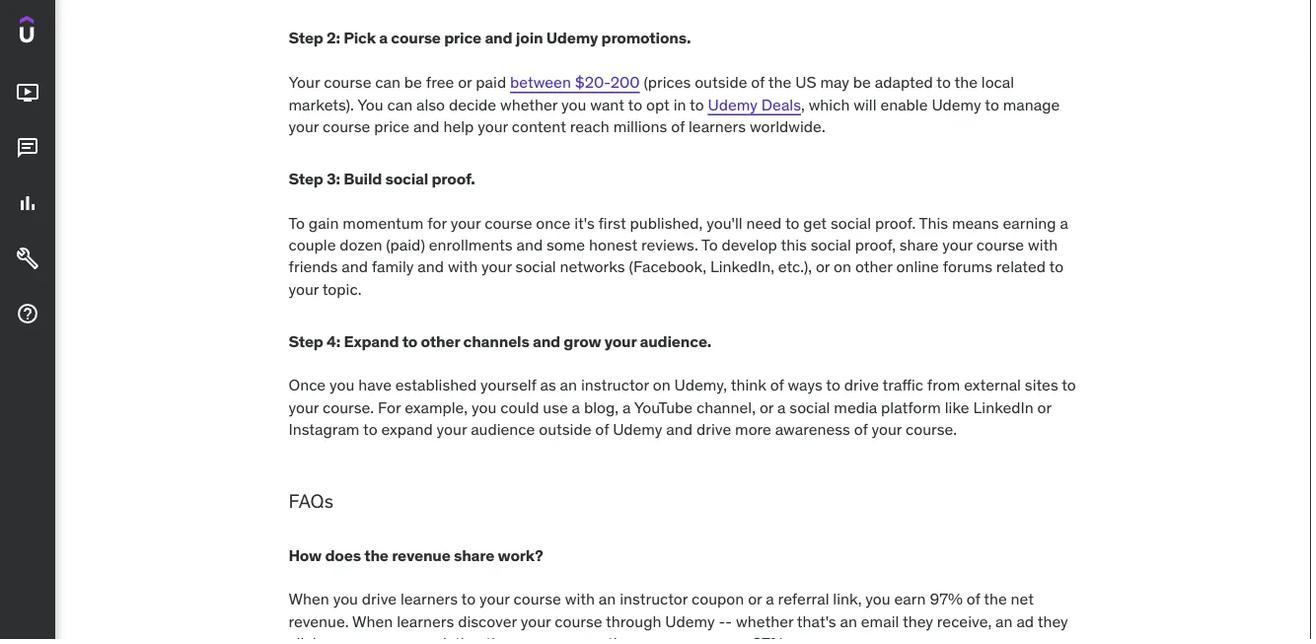 Task type: locate. For each thing, give the bounding box(es) containing it.
0 vertical spatial share
[[900, 235, 939, 255]]

udemy left deals
[[708, 94, 758, 114]]

adapted
[[875, 72, 933, 92]]

0 vertical spatial learners
[[689, 116, 746, 136]]

through
[[606, 611, 662, 631]]

a right blog,
[[623, 397, 631, 417]]

step 2: pick a course price and join udemy promotions.
[[289, 28, 691, 48]]

1 vertical spatial outside
[[539, 419, 592, 439]]

0 vertical spatial course.
[[323, 397, 374, 417]]

any
[[571, 633, 595, 639]]

that's
[[797, 611, 836, 631]]

may
[[820, 72, 850, 92]]

they down 'discover'
[[486, 633, 516, 639]]

step 4: expand to other channels and grow your audience.
[[289, 331, 712, 351]]

your down friends
[[289, 279, 319, 299]]

1 horizontal spatial earn
[[895, 589, 926, 609]]

1 vertical spatial whether
[[736, 611, 794, 631]]

to right 'in'
[[690, 94, 704, 114]]

0 vertical spatial whether
[[500, 94, 558, 114]]

to down the you'll
[[702, 235, 718, 255]]

of inside ", which will enable udemy to manage your course price and help your content reach millions of learners worldwide."
[[671, 116, 685, 136]]

price down you
[[374, 116, 410, 136]]

0 horizontal spatial other
[[421, 331, 460, 351]]

share
[[900, 235, 939, 255], [454, 545, 495, 565]]

share left work?
[[454, 545, 495, 565]]

you inside (prices outside of the us may be adapted to the local markets). you can also decide whether you want to opt in to
[[562, 94, 587, 114]]

1 horizontal spatial be
[[853, 72, 871, 92]]

0 horizontal spatial course.
[[323, 397, 374, 417]]

get
[[804, 212, 827, 233]]

ad
[[1017, 611, 1034, 631]]

first
[[599, 212, 626, 233]]

earn left '37%.'
[[717, 633, 749, 639]]

work?
[[498, 545, 543, 565]]

instructor
[[581, 375, 649, 395], [620, 589, 688, 609]]

2 step from the top
[[289, 168, 323, 189]]

to right ways
[[826, 375, 841, 395]]

0 vertical spatial earn
[[895, 589, 926, 609]]

expand
[[381, 419, 433, 439]]

discover
[[458, 611, 517, 631]]

with up the any
[[565, 589, 595, 609]]

on up youtube
[[653, 375, 671, 395]]

0 vertical spatial can
[[375, 72, 401, 92]]

outside up udemy deals
[[695, 72, 747, 92]]

a left referral
[[766, 589, 774, 609]]

when up the recommendation on the left
[[352, 611, 393, 631]]

your down "once"
[[289, 397, 319, 417]]

or up more
[[760, 397, 774, 417]]

free
[[426, 72, 454, 92]]

net
[[1011, 589, 1034, 609]]

social
[[385, 168, 428, 189], [831, 212, 871, 233], [811, 235, 851, 255], [516, 257, 556, 277], [790, 397, 830, 417]]

1 vertical spatial can
[[387, 94, 413, 114]]

with down enrollments
[[448, 257, 478, 277]]

like
[[945, 397, 970, 417]]

share inside to gain momentum for your course once it's first published, you'll need to get social proof. this means earning a couple dozen (paid) enrollments and some honest reviews. to develop this social proof, share your course with friends and family and with your social networks (facebook, linkedin, etc.), or on other online forums related to your topic.
[[900, 235, 939, 255]]

they down 97% in the bottom right of the page
[[903, 611, 933, 631]]

and inside ", which will enable udemy to manage your course price and help your content reach millions of learners worldwide."
[[413, 116, 440, 136]]

1 horizontal spatial outside
[[695, 72, 747, 92]]

and down dozen
[[342, 257, 368, 277]]

2 medium image from the top
[[16, 136, 39, 160]]

to
[[289, 212, 305, 233], [702, 235, 718, 255]]

of up the receive,
[[967, 589, 980, 609]]

1 horizontal spatial whether
[[736, 611, 794, 631]]

course down you
[[323, 116, 370, 136]]

your down 'decide' on the top of page
[[478, 116, 508, 136]]

share up online
[[900, 235, 939, 255]]

2 horizontal spatial they
[[1038, 611, 1068, 631]]

a right earning
[[1060, 212, 1068, 233]]

2 vertical spatial step
[[289, 331, 323, 351]]

price up your course can be free or paid between $20-200
[[444, 28, 482, 48]]

1 vertical spatial on
[[653, 375, 671, 395]]

2 vertical spatial other
[[599, 633, 636, 639]]

2 vertical spatial with
[[565, 589, 595, 609]]

step 3: build social proof.
[[289, 168, 475, 189]]

earn
[[895, 589, 926, 609], [717, 633, 749, 639]]

udemy down coupon
[[665, 611, 715, 631]]

proof. inside to gain momentum for your course once it's first published, you'll need to get social proof. this means earning a couple dozen (paid) enrollments and some honest reviews. to develop this social proof, share your course with friends and family and with your social networks (facebook, linkedin, etc.), or on other online forums related to your topic.
[[875, 212, 916, 233]]

need
[[746, 212, 782, 233]]

0 vertical spatial step
[[289, 28, 323, 48]]

2 horizontal spatial drive
[[844, 375, 879, 395]]

and down also
[[413, 116, 440, 136]]

your up enrollments
[[451, 212, 481, 233]]

reach
[[570, 116, 610, 136]]

course up free
[[391, 28, 441, 48]]

drive up media
[[844, 375, 879, 395]]

proof. up proof,
[[875, 212, 916, 233]]

markets).
[[289, 94, 354, 114]]

an right as
[[560, 375, 577, 395]]

0 vertical spatial to
[[289, 212, 305, 233]]

0 horizontal spatial share
[[454, 545, 495, 565]]

1 vertical spatial price
[[374, 116, 410, 136]]

join
[[516, 28, 543, 48]]

0 vertical spatial on
[[834, 257, 852, 277]]

0 horizontal spatial outside
[[539, 419, 592, 439]]

your down platform
[[872, 419, 902, 439]]

blog,
[[584, 397, 619, 417]]

1 horizontal spatial on
[[834, 257, 852, 277]]

pick
[[344, 28, 376, 48]]

97%
[[930, 589, 963, 609]]

your
[[289, 116, 319, 136], [478, 116, 508, 136], [451, 212, 481, 233], [943, 235, 973, 255], [482, 257, 512, 277], [289, 279, 319, 299], [605, 331, 637, 351], [289, 397, 319, 417], [437, 419, 467, 439], [872, 419, 902, 439], [480, 589, 510, 609], [521, 611, 551, 631]]

the
[[768, 72, 792, 92], [955, 72, 978, 92], [364, 545, 389, 565], [984, 589, 1007, 609]]

your down markets).
[[289, 116, 319, 136]]

0 horizontal spatial with
[[448, 257, 478, 277]]

your up the forums
[[943, 235, 973, 255]]

step left the 4:
[[289, 331, 323, 351]]

learners
[[689, 116, 746, 136], [401, 589, 458, 609], [397, 611, 454, 631]]

learners inside ", which will enable udemy to manage your course price and help your content reach millions of learners worldwide."
[[689, 116, 746, 136]]

2 horizontal spatial other
[[855, 257, 893, 277]]

1 horizontal spatial with
[[565, 589, 595, 609]]

1 horizontal spatial share
[[900, 235, 939, 255]]

be up the will
[[853, 72, 871, 92]]

honest
[[589, 235, 638, 255]]

2 be from the left
[[853, 72, 871, 92]]

other down proof,
[[855, 257, 893, 277]]

0 horizontal spatial when
[[289, 589, 329, 609]]

0 horizontal spatial drive
[[362, 589, 397, 609]]

1 vertical spatial to
[[702, 235, 718, 255]]

0 vertical spatial instructor
[[581, 375, 649, 395]]

step left 2:
[[289, 28, 323, 48]]

step for step 2: pick a course price and join udemy promotions.
[[289, 28, 323, 48]]

content
[[512, 116, 566, 136]]

whether up content
[[500, 94, 558, 114]]

of left ways
[[770, 375, 784, 395]]

on inside 'once you have established yourself as an instructor on udemy, think of ways to drive traffic from external sites to your course. for example, you could use a blog, a youtube channel, or a social media platform like linkedin or instagram to expand your audience outside of udemy and drive more awareness of your course.'
[[653, 375, 671, 395]]

revenue.
[[289, 611, 349, 631]]

can up you
[[375, 72, 401, 92]]

1 horizontal spatial course.
[[906, 419, 957, 439]]

3:
[[327, 168, 340, 189]]

to up millions
[[628, 94, 642, 114]]

of inside when you drive learners to your course with an instructor coupon or a referral link, you earn 97% of the net revenue. when learners discover your course through udemy -- whether that's an email they receive, an ad they click on, a recommendation they see, or any other way -- you earn 37%.
[[967, 589, 980, 609]]

step left 3:
[[289, 168, 323, 189]]

(facebook,
[[629, 257, 707, 277]]

2 horizontal spatial with
[[1028, 235, 1058, 255]]

0 vertical spatial price
[[444, 28, 482, 48]]

0 vertical spatial proof.
[[432, 168, 475, 189]]

to left the expand
[[363, 419, 378, 439]]

youtube
[[634, 397, 693, 417]]

course inside ", which will enable udemy to manage your course price and help your content reach millions of learners worldwide."
[[323, 116, 370, 136]]

3 step from the top
[[289, 331, 323, 351]]

drive inside when you drive learners to your course with an instructor coupon or a referral link, you earn 97% of the net revenue. when learners discover your course through udemy -- whether that's an email they receive, an ad they click on, a recommendation they see, or any other way -- you earn 37%.
[[362, 589, 397, 609]]

drive
[[844, 375, 879, 395], [697, 419, 731, 439], [362, 589, 397, 609]]

with
[[1028, 235, 1058, 255], [448, 257, 478, 277], [565, 589, 595, 609]]

promotions.
[[601, 28, 691, 48]]

course up related
[[977, 235, 1024, 255]]

you up email
[[866, 589, 891, 609]]

with down earning
[[1028, 235, 1058, 255]]

1 horizontal spatial they
[[903, 611, 933, 631]]

or
[[458, 72, 472, 92], [816, 257, 830, 277], [760, 397, 774, 417], [1038, 397, 1052, 417], [748, 589, 762, 609], [553, 633, 567, 639]]

step
[[289, 28, 323, 48], [289, 168, 323, 189], [289, 331, 323, 351]]

of
[[751, 72, 765, 92], [671, 116, 685, 136], [770, 375, 784, 395], [595, 419, 609, 439], [854, 419, 868, 439], [967, 589, 980, 609]]

manage
[[1003, 94, 1060, 114]]

of up udemy deals
[[751, 72, 765, 92]]

on
[[834, 257, 852, 277], [653, 375, 671, 395]]

course. down platform
[[906, 419, 957, 439]]

does
[[325, 545, 361, 565]]

0 horizontal spatial on
[[653, 375, 671, 395]]

once
[[536, 212, 571, 233]]

you
[[562, 94, 587, 114], [330, 375, 355, 395], [472, 397, 497, 417], [333, 589, 358, 609], [866, 589, 891, 609], [688, 633, 713, 639]]

0 horizontal spatial be
[[404, 72, 422, 92]]

outside
[[695, 72, 747, 92], [539, 419, 592, 439]]

instructor up blog,
[[581, 375, 649, 395]]

can right you
[[387, 94, 413, 114]]

for
[[427, 212, 447, 233]]

drive down "channel,"
[[697, 419, 731, 439]]

2 vertical spatial learners
[[397, 611, 454, 631]]

0 horizontal spatial whether
[[500, 94, 558, 114]]

outside inside (prices outside of the us may be adapted to the local markets). you can also decide whether you want to opt in to
[[695, 72, 747, 92]]

1 vertical spatial learners
[[401, 589, 458, 609]]

1 vertical spatial instructor
[[620, 589, 688, 609]]

opt
[[646, 94, 670, 114]]

1 vertical spatial proof.
[[875, 212, 916, 233]]

1 horizontal spatial other
[[599, 633, 636, 639]]

0 horizontal spatial to
[[289, 212, 305, 233]]

proof. up for
[[432, 168, 475, 189]]

when up "revenue."
[[289, 589, 329, 609]]

0 vertical spatial other
[[855, 257, 893, 277]]

0 horizontal spatial earn
[[717, 633, 749, 639]]

medium image
[[16, 81, 39, 105], [16, 136, 39, 160], [16, 192, 39, 215], [16, 247, 39, 271], [16, 302, 39, 326]]

social up awareness
[[790, 397, 830, 417]]

the left net
[[984, 589, 1007, 609]]

1 vertical spatial course.
[[906, 419, 957, 439]]

the right does
[[364, 545, 389, 565]]

0 vertical spatial outside
[[695, 72, 747, 92]]

or left the any
[[553, 633, 567, 639]]

proof.
[[432, 168, 475, 189], [875, 212, 916, 233]]

outside inside 'once you have established yourself as an instructor on udemy, think of ways to drive traffic from external sites to your course. for example, you could use a blog, a youtube channel, or a social media platform like linkedin or instagram to expand your audience outside of udemy and drive more awareness of your course.'
[[539, 419, 592, 439]]

price inside ", which will enable udemy to manage your course price and help your content reach millions of learners worldwide."
[[374, 116, 410, 136]]

when
[[289, 589, 329, 609], [352, 611, 393, 631]]

1 vertical spatial when
[[352, 611, 393, 631]]

or down sites
[[1038, 397, 1052, 417]]

a
[[379, 28, 388, 48], [1060, 212, 1068, 233], [572, 397, 580, 417], [623, 397, 631, 417], [778, 397, 786, 417], [766, 589, 774, 609], [350, 633, 358, 639]]

or right etc.),
[[816, 257, 830, 277]]

other up established
[[421, 331, 460, 351]]

as
[[540, 375, 556, 395]]

and left grow
[[533, 331, 560, 351]]

udemy inside 'once you have established yourself as an instructor on udemy, think of ways to drive traffic from external sites to your course. for example, you could use a blog, a youtube channel, or a social media platform like linkedin or instagram to expand your audience outside of udemy and drive more awareness of your course.'
[[613, 419, 663, 439]]

related
[[996, 257, 1046, 277]]

instagram
[[289, 419, 360, 439]]

see,
[[520, 633, 549, 639]]

1 horizontal spatial proof.
[[875, 212, 916, 233]]

the left local
[[955, 72, 978, 92]]

they right the ad
[[1038, 611, 1068, 631]]

1 vertical spatial other
[[421, 331, 460, 351]]

2 vertical spatial drive
[[362, 589, 397, 609]]

awareness
[[775, 419, 850, 439]]

0 horizontal spatial price
[[374, 116, 410, 136]]

drive up the recommendation on the left
[[362, 589, 397, 609]]

established
[[395, 375, 477, 395]]

1 horizontal spatial drive
[[697, 419, 731, 439]]

0 vertical spatial with
[[1028, 235, 1058, 255]]

more
[[735, 419, 772, 439]]

and down youtube
[[666, 419, 693, 439]]

course. up instagram
[[323, 397, 374, 417]]

ways
[[788, 375, 823, 395]]

you up "revenue."
[[333, 589, 358, 609]]

udemy right join
[[546, 28, 598, 48]]

your up see,
[[521, 611, 551, 631]]

1 step from the top
[[289, 28, 323, 48]]

how does the revenue share work?
[[289, 545, 543, 565]]

outside down use
[[539, 419, 592, 439]]

0 vertical spatial drive
[[844, 375, 879, 395]]

some
[[547, 235, 585, 255]]

of down 'in'
[[671, 116, 685, 136]]

step for step 3: build social proof.
[[289, 168, 323, 189]]

linkedin,
[[710, 257, 775, 277]]

1 vertical spatial drive
[[697, 419, 731, 439]]

udemy,
[[674, 375, 727, 395]]

course.
[[323, 397, 374, 417], [906, 419, 957, 439]]

you down coupon
[[688, 633, 713, 639]]

1 vertical spatial step
[[289, 168, 323, 189]]

to down local
[[985, 94, 999, 114]]

price
[[444, 28, 482, 48], [374, 116, 410, 136]]

udemy down youtube
[[613, 419, 663, 439]]

-
[[719, 611, 726, 631], [726, 611, 732, 631], [671, 633, 678, 639], [678, 633, 685, 639]]



Task type: describe. For each thing, give the bounding box(es) containing it.
4 medium image from the top
[[16, 247, 39, 271]]

grow
[[564, 331, 601, 351]]

and down once on the top left of the page
[[517, 235, 543, 255]]

linkedin
[[973, 397, 1034, 417]]

4:
[[327, 331, 340, 351]]

with inside when you drive learners to your course with an instructor coupon or a referral link, you earn 97% of the net revenue. when learners discover your course through udemy -- whether that's an email they receive, an ad they click on, a recommendation they see, or any other way -- you earn 37%.
[[565, 589, 595, 609]]

family
[[372, 257, 414, 277]]

want
[[590, 94, 625, 114]]

and inside 'once you have established yourself as an instructor on udemy, think of ways to drive traffic from external sites to your course. for example, you could use a blog, a youtube channel, or a social media platform like linkedin or instagram to expand your audience outside of udemy and drive more awareness of your course.'
[[666, 419, 693, 439]]

worldwide.
[[750, 116, 826, 136]]

be inside (prices outside of the us may be adapted to the local markets). you can also decide whether you want to opt in to
[[853, 72, 871, 92]]

to right sites
[[1062, 375, 1076, 395]]

an left the ad
[[996, 611, 1013, 631]]

your up 'discover'
[[480, 589, 510, 609]]

from
[[927, 375, 960, 395]]

external
[[964, 375, 1021, 395]]

when you drive learners to your course with an instructor coupon or a referral link, you earn 97% of the net revenue. when learners discover your course through udemy -- whether that's an email they receive, an ad they click on, a recommendation they see, or any other way -- you earn 37%.
[[289, 589, 1068, 639]]

1 horizontal spatial when
[[352, 611, 393, 631]]

your course can be free or paid between $20-200
[[289, 72, 640, 92]]

referral
[[778, 589, 829, 609]]

this
[[781, 235, 807, 255]]

5 medium image from the top
[[16, 302, 39, 326]]

of down media
[[854, 419, 868, 439]]

a right on,
[[350, 633, 358, 639]]

of down blog,
[[595, 419, 609, 439]]

media
[[834, 397, 877, 417]]

will
[[854, 94, 877, 114]]

a right use
[[572, 397, 580, 417]]

recommendation
[[362, 633, 482, 639]]

you
[[357, 94, 383, 114]]

or inside to gain momentum for your course once it's first published, you'll need to get social proof. this means earning a couple dozen (paid) enrollments and some honest reviews. to develop this social proof, share your course with friends and family and with your social networks (facebook, linkedin, etc.), or on other online forums related to your topic.
[[816, 257, 830, 277]]

1 vertical spatial earn
[[717, 633, 749, 639]]

earning
[[1003, 212, 1056, 233]]

udemy inside when you drive learners to your course with an instructor coupon or a referral link, you earn 97% of the net revenue. when learners discover your course through udemy -- whether that's an email they receive, an ad they click on, a recommendation they see, or any other way -- you earn 37%.
[[665, 611, 715, 631]]

have
[[358, 375, 392, 395]]

reviews.
[[641, 235, 698, 255]]

this
[[919, 212, 948, 233]]

0 horizontal spatial proof.
[[432, 168, 475, 189]]

deals
[[762, 94, 801, 114]]

an inside 'once you have established yourself as an instructor on udemy, think of ways to drive traffic from external sites to your course. for example, you could use a blog, a youtube channel, or a social media platform like linkedin or instagram to expand your audience outside of udemy and drive more awareness of your course.'
[[560, 375, 577, 395]]

to inside when you drive learners to your course with an instructor coupon or a referral link, you earn 97% of the net revenue. when learners discover your course through udemy -- whether that's an email they receive, an ad they click on, a recommendation they see, or any other way -- you earn 37%.
[[461, 589, 476, 609]]

1 vertical spatial share
[[454, 545, 495, 565]]

1 be from the left
[[404, 72, 422, 92]]

coupon
[[692, 589, 744, 609]]

social right build
[[385, 168, 428, 189]]

udemy deals
[[708, 94, 801, 114]]

or up 'decide' on the top of page
[[458, 72, 472, 92]]

(paid)
[[386, 235, 425, 255]]

how
[[289, 545, 322, 565]]

whether inside when you drive learners to your course with an instructor coupon or a referral link, you earn 97% of the net revenue. when learners discover your course through udemy -- whether that's an email they receive, an ad they click on, a recommendation they see, or any other way -- you earn 37%.
[[736, 611, 794, 631]]

in
[[674, 94, 686, 114]]

,
[[801, 94, 805, 114]]

dozen
[[340, 235, 382, 255]]

decide
[[449, 94, 496, 114]]

, which will enable udemy to manage your course price and help your content reach millions of learners worldwide.
[[289, 94, 1060, 136]]

friends
[[289, 257, 338, 277]]

for
[[378, 397, 401, 417]]

email
[[861, 611, 899, 631]]

course up the any
[[555, 611, 602, 631]]

an down link,
[[840, 611, 857, 631]]

your down the example,
[[437, 419, 467, 439]]

1 vertical spatial with
[[448, 257, 478, 277]]

social down get
[[811, 235, 851, 255]]

could
[[501, 397, 539, 417]]

or right coupon
[[748, 589, 762, 609]]

example,
[[405, 397, 468, 417]]

receive,
[[937, 611, 992, 631]]

your right grow
[[605, 331, 637, 351]]

forums
[[943, 257, 993, 277]]

1 horizontal spatial price
[[444, 28, 482, 48]]

you'll
[[707, 212, 743, 233]]

200
[[610, 72, 640, 92]]

faqs
[[289, 489, 334, 513]]

2:
[[327, 28, 340, 48]]

topic.
[[322, 279, 362, 299]]

gain
[[309, 212, 339, 233]]

develop
[[722, 235, 777, 255]]

which
[[809, 94, 850, 114]]

step for step 4: expand to other channels and grow your audience.
[[289, 331, 323, 351]]

the up deals
[[768, 72, 792, 92]]

social down some
[[516, 257, 556, 277]]

$20-
[[575, 72, 610, 92]]

to gain momentum for your course once it's first published, you'll need to get social proof. this means earning a couple dozen (paid) enrollments and some honest reviews. to develop this social proof, share your course with friends and family and with your social networks (facebook, linkedin, etc.), or on other online forums related to your topic.
[[289, 212, 1068, 299]]

click
[[289, 633, 321, 639]]

to right expand
[[402, 331, 418, 351]]

enable
[[881, 94, 928, 114]]

other inside to gain momentum for your course once it's first published, you'll need to get social proof. this means earning a couple dozen (paid) enrollments and some honest reviews. to develop this social proof, share your course with friends and family and with your social networks (facebook, linkedin, etc.), or on other online forums related to your topic.
[[855, 257, 893, 277]]

also
[[416, 94, 445, 114]]

a right pick at the top left
[[379, 28, 388, 48]]

published,
[[630, 212, 703, 233]]

between $20-200 link
[[510, 72, 640, 92]]

of inside (prices outside of the us may be adapted to the local markets). you can also decide whether you want to opt in to
[[751, 72, 765, 92]]

0 horizontal spatial they
[[486, 633, 516, 639]]

you left have
[[330, 375, 355, 395]]

on inside to gain momentum for your course once it's first published, you'll need to get social proof. this means earning a couple dozen (paid) enrollments and some honest reviews. to develop this social proof, share your course with friends and family and with your social networks (facebook, linkedin, etc.), or on other online forums related to your topic.
[[834, 257, 852, 277]]

audience.
[[640, 331, 712, 351]]

revenue
[[392, 545, 451, 565]]

social inside 'once you have established yourself as an instructor on udemy, think of ways to drive traffic from external sites to your course. for example, you could use a blog, a youtube channel, or a social media platform like linkedin or instagram to expand your audience outside of udemy and drive more awareness of your course.'
[[790, 397, 830, 417]]

social up proof,
[[831, 212, 871, 233]]

way
[[640, 633, 667, 639]]

0 vertical spatial when
[[289, 589, 329, 609]]

whether inside (prices outside of the us may be adapted to the local markets). you can also decide whether you want to opt in to
[[500, 94, 558, 114]]

sites
[[1025, 375, 1058, 395]]

1 horizontal spatial to
[[702, 235, 718, 255]]

expand
[[344, 331, 399, 351]]

etc.),
[[778, 257, 812, 277]]

yourself
[[481, 375, 536, 395]]

to inside ", which will enable udemy to manage your course price and help your content reach millions of learners worldwide."
[[985, 94, 999, 114]]

think
[[731, 375, 767, 395]]

course up see,
[[514, 589, 561, 609]]

once
[[289, 375, 326, 395]]

instructor inside 'once you have established yourself as an instructor on udemy, think of ways to drive traffic from external sites to your course. for example, you could use a blog, a youtube channel, or a social media platform like linkedin or instagram to expand your audience outside of udemy and drive more awareness of your course.'
[[581, 375, 649, 395]]

course up enrollments
[[485, 212, 532, 233]]

3 medium image from the top
[[16, 192, 39, 215]]

to right related
[[1049, 257, 1064, 277]]

can inside (prices outside of the us may be adapted to the local markets). you can also decide whether you want to opt in to
[[387, 94, 413, 114]]

you up audience
[[472, 397, 497, 417]]

a inside to gain momentum for your course once it's first published, you'll need to get social proof. this means earning a couple dozen (paid) enrollments and some honest reviews. to develop this social proof, share your course with friends and family and with your social networks (facebook, linkedin, etc.), or on other online forums related to your topic.
[[1060, 212, 1068, 233]]

instructor inside when you drive learners to your course with an instructor coupon or a referral link, you earn 97% of the net revenue. when learners discover your course through udemy -- whether that's an email they receive, an ad they click on, a recommendation they see, or any other way -- you earn 37%.
[[620, 589, 688, 609]]

couple
[[289, 235, 336, 255]]

online
[[896, 257, 939, 277]]

(prices outside of the us may be adapted to the local markets). you can also decide whether you want to opt in to
[[289, 72, 1014, 114]]

an up through
[[599, 589, 616, 609]]

the inside when you drive learners to your course with an instructor coupon or a referral link, you earn 97% of the net revenue. when learners discover your course through udemy -- whether that's an email they receive, an ad they click on, a recommendation they see, or any other way -- you earn 37%.
[[984, 589, 1007, 609]]

your down enrollments
[[482, 257, 512, 277]]

means
[[952, 212, 999, 233]]

course up you
[[324, 72, 371, 92]]

udemy deals link
[[708, 94, 801, 114]]

a up awareness
[[778, 397, 786, 417]]

use
[[543, 397, 568, 417]]

and left join
[[485, 28, 513, 48]]

udemy image
[[20, 16, 110, 50]]

and down (paid) on the left of page
[[418, 257, 444, 277]]

channels
[[463, 331, 529, 351]]

local
[[982, 72, 1014, 92]]

on,
[[325, 633, 346, 639]]

1 medium image from the top
[[16, 81, 39, 105]]

other inside when you drive learners to your course with an instructor coupon or a referral link, you earn 97% of the net revenue. when learners discover your course through udemy -- whether that's an email they receive, an ad they click on, a recommendation they see, or any other way -- you earn 37%.
[[599, 633, 636, 639]]

to right adapted
[[937, 72, 951, 92]]

udemy inside ", which will enable udemy to manage your course price and help your content reach millions of learners worldwide."
[[932, 94, 982, 114]]

once you have established yourself as an instructor on udemy, think of ways to drive traffic from external sites to your course. for example, you could use a blog, a youtube channel, or a social media platform like linkedin or instagram to expand your audience outside of udemy and drive more awareness of your course.
[[289, 375, 1076, 439]]

to up "this"
[[785, 212, 800, 233]]

your
[[289, 72, 320, 92]]



Task type: vqa. For each thing, say whether or not it's contained in the screenshot.
WHETHER inside When you drive learners to your course with an instructor coupon or a referral link, you earn 97% of the net revenue. When learners discover your course through Udemy -- whether that's an email they receive, an ad they click on, a recommendation they see, or any other way -- you earn 37%.
yes



